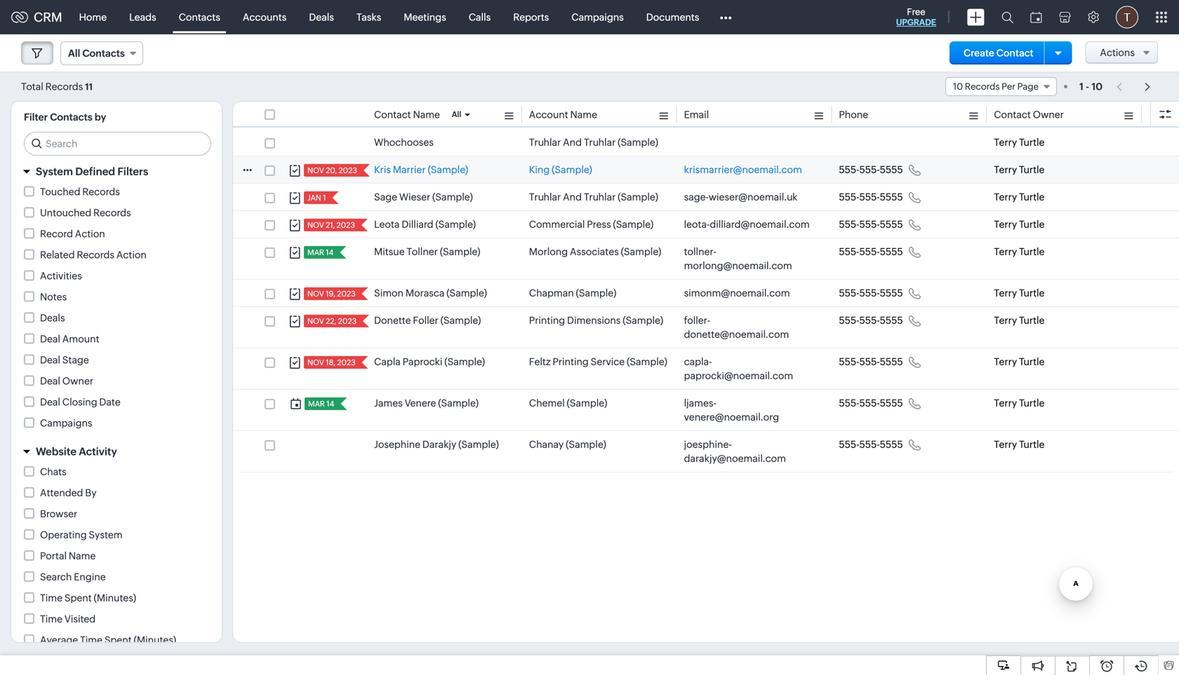 Task type: vqa. For each thing, say whether or not it's contained in the screenshot.


Task type: locate. For each thing, give the bounding box(es) containing it.
truhlar and truhlar (sample) link up the commercial press (sample) on the top of page
[[529, 190, 658, 204]]

4 deal from the top
[[40, 397, 60, 408]]

11
[[85, 82, 93, 92]]

create contact
[[964, 47, 1034, 59]]

1 vertical spatial mar
[[308, 400, 325, 409]]

name for account name
[[570, 109, 597, 120]]

8 terry turtle from the top
[[994, 357, 1045, 368]]

time down visited
[[80, 635, 102, 646]]

contacts inside 'field'
[[82, 48, 125, 59]]

2 nov from the top
[[307, 221, 324, 230]]

sage-
[[684, 192, 709, 203]]

1 vertical spatial mar 14 link
[[305, 398, 336, 411]]

5 nov from the top
[[307, 359, 324, 367]]

campaigns inside campaigns link
[[572, 12, 624, 23]]

4 5555 from the top
[[880, 246, 903, 258]]

1 vertical spatial 14
[[326, 400, 334, 409]]

0 vertical spatial 1
[[1080, 81, 1084, 92]]

mar 14 link down 18,
[[305, 398, 336, 411]]

5555 for leota-dilliard@noemail.com
[[880, 219, 903, 230]]

and down account name
[[563, 137, 582, 148]]

10 turtle from the top
[[1019, 439, 1045, 451]]

1 vertical spatial deals
[[40, 313, 65, 324]]

name
[[413, 109, 440, 120], [570, 109, 597, 120], [69, 551, 96, 562]]

1 vertical spatial contacts
[[82, 48, 125, 59]]

8 555-555-5555 from the top
[[839, 398, 903, 409]]

0 vertical spatial contacts
[[179, 12, 220, 23]]

2 555-555-5555 from the top
[[839, 192, 903, 203]]

4 555-555-5555 from the top
[[839, 246, 903, 258]]

10 right -
[[1092, 81, 1103, 92]]

contacts
[[179, 12, 220, 23], [82, 48, 125, 59], [50, 112, 92, 123]]

3 555-555-5555 from the top
[[839, 219, 903, 230]]

owner up the closing
[[62, 376, 93, 387]]

sage wieser (sample)
[[374, 192, 473, 203]]

2023 for kris
[[339, 166, 357, 175]]

1 vertical spatial truhlar and truhlar (sample)
[[529, 192, 658, 203]]

paprocki
[[403, 357, 443, 368]]

mar 14 link down 21,
[[304, 246, 335, 259]]

5 terry turtle from the top
[[994, 246, 1045, 258]]

1 vertical spatial truhlar and truhlar (sample) link
[[529, 190, 658, 204]]

3 deal from the top
[[40, 376, 60, 387]]

terry for dilliard@noemail.com
[[994, 219, 1017, 230]]

kris
[[374, 164, 391, 175]]

tollner- morlong@noemail.com
[[684, 246, 792, 272]]

3 5555 from the top
[[880, 219, 903, 230]]

contacts right leads link
[[179, 12, 220, 23]]

attended
[[40, 488, 83, 499]]

capla
[[374, 357, 401, 368]]

2 terry turtle from the top
[[994, 164, 1045, 175]]

nov left 22,
[[307, 317, 324, 326]]

owner
[[1033, 109, 1064, 120], [62, 376, 93, 387]]

1 right jan
[[323, 194, 326, 203]]

1 horizontal spatial 1
[[1080, 81, 1084, 92]]

all inside 'field'
[[68, 48, 80, 59]]

chemel (sample)
[[529, 398, 607, 409]]

foller- donette@noemail.com link
[[684, 314, 811, 342]]

1 inside jan 1 link
[[323, 194, 326, 203]]

3 nov from the top
[[307, 290, 324, 299]]

0 vertical spatial truhlar and truhlar (sample) link
[[529, 135, 658, 150]]

5555 for sage-wieser@noemail.uk
[[880, 192, 903, 203]]

1 vertical spatial all
[[452, 110, 461, 119]]

chanay
[[529, 439, 564, 451]]

dilliard@noemail.com
[[710, 219, 810, 230]]

closing
[[62, 397, 97, 408]]

truhlar and truhlar (sample) link
[[529, 135, 658, 150], [529, 190, 658, 204]]

0 horizontal spatial campaigns
[[40, 418, 92, 429]]

simonm@noemail.com
[[684, 288, 790, 299]]

row group containing whochooses
[[233, 129, 1179, 473]]

1 vertical spatial time
[[40, 614, 62, 625]]

555-555-5555
[[839, 164, 903, 175], [839, 192, 903, 203], [839, 219, 903, 230], [839, 246, 903, 258], [839, 288, 903, 299], [839, 315, 903, 326], [839, 357, 903, 368], [839, 398, 903, 409], [839, 439, 903, 451]]

deal for deal stage
[[40, 355, 60, 366]]

4 terry turtle from the top
[[994, 219, 1045, 230]]

mar 14
[[307, 248, 334, 257], [308, 400, 334, 409]]

2023 for leota
[[337, 221, 355, 230]]

9 turtle from the top
[[1019, 398, 1045, 409]]

Other Modules field
[[711, 6, 741, 28]]

records down the "defined" on the top left of the page
[[82, 186, 120, 198]]

4 nov from the top
[[307, 317, 324, 326]]

(sample) inside "link"
[[447, 288, 487, 299]]

555-555-5555 for capla- paprocki@noemail.com
[[839, 357, 903, 368]]

feltz printing service (sample)
[[529, 357, 667, 368]]

visited
[[64, 614, 96, 625]]

nov 19, 2023 link
[[304, 288, 357, 300]]

free upgrade
[[896, 7, 936, 27]]

kris marrier (sample)
[[374, 164, 468, 175]]

action up related records action
[[75, 228, 105, 240]]

1 deal from the top
[[40, 334, 60, 345]]

nov for capla paprocki (sample)
[[307, 359, 324, 367]]

2 horizontal spatial name
[[570, 109, 597, 120]]

nov left 19,
[[307, 290, 324, 299]]

home
[[79, 12, 107, 23]]

truhlar and truhlar (sample) link for sage wieser (sample)
[[529, 190, 658, 204]]

nov 22, 2023
[[307, 317, 357, 326]]

time for time spent (minutes)
[[40, 593, 62, 604]]

1 horizontal spatial deals
[[309, 12, 334, 23]]

2 deal from the top
[[40, 355, 60, 366]]

1 left -
[[1080, 81, 1084, 92]]

deal amount
[[40, 334, 99, 345]]

deal down "deal owner"
[[40, 397, 60, 408]]

terry turtle for dilliard@noemail.com
[[994, 219, 1045, 230]]

chapman (sample)
[[529, 288, 616, 299]]

0 vertical spatial spent
[[64, 593, 92, 604]]

mar for james venere (sample)
[[308, 400, 325, 409]]

joesphine- darakjy@noemail.com link
[[684, 438, 811, 466]]

documents
[[646, 12, 699, 23]]

time up average
[[40, 614, 62, 625]]

6 5555 from the top
[[880, 315, 903, 326]]

14 down 21,
[[326, 248, 334, 257]]

dilliard
[[402, 219, 433, 230]]

profile element
[[1108, 0, 1147, 34]]

create menu image
[[967, 9, 985, 26]]

notes
[[40, 292, 67, 303]]

1 vertical spatial spent
[[104, 635, 132, 646]]

1 horizontal spatial name
[[413, 109, 440, 120]]

1 555-555-5555 from the top
[[839, 164, 903, 175]]

chemel
[[529, 398, 565, 409]]

contacts up 11
[[82, 48, 125, 59]]

9 555-555-5555 from the top
[[839, 439, 903, 451]]

mar 14 link
[[304, 246, 335, 259], [305, 398, 336, 411]]

time for time visited
[[40, 614, 62, 625]]

0 horizontal spatial 1
[[323, 194, 326, 203]]

8 5555 from the top
[[880, 398, 903, 409]]

0 vertical spatial 14
[[326, 248, 334, 257]]

1 horizontal spatial spent
[[104, 635, 132, 646]]

1 vertical spatial campaigns
[[40, 418, 92, 429]]

wieser@noemail.uk
[[709, 192, 798, 203]]

2023 right 22,
[[338, 317, 357, 326]]

2 and from the top
[[563, 192, 582, 203]]

row group
[[233, 129, 1179, 473]]

joesphine-
[[684, 439, 732, 451]]

turtle for darakjy@noemail.com
[[1019, 439, 1045, 451]]

0 vertical spatial and
[[563, 137, 582, 148]]

terry for darakjy@noemail.com
[[994, 439, 1017, 451]]

0 horizontal spatial name
[[69, 551, 96, 562]]

9 terry from the top
[[994, 398, 1017, 409]]

1 horizontal spatial 10
[[1092, 81, 1103, 92]]

krismarrier@noemail.com link
[[684, 163, 802, 177]]

leota-
[[684, 219, 710, 230]]

1 horizontal spatial campaigns
[[572, 12, 624, 23]]

contacts left by at the left of page
[[50, 112, 92, 123]]

owner down page
[[1033, 109, 1064, 120]]

14 for james
[[326, 400, 334, 409]]

0 horizontal spatial all
[[68, 48, 80, 59]]

krismarrier@noemail.com
[[684, 164, 802, 175]]

0 vertical spatial owner
[[1033, 109, 1064, 120]]

truhlar and truhlar (sample) up the commercial press (sample) on the top of page
[[529, 192, 658, 203]]

0 horizontal spatial owner
[[62, 376, 93, 387]]

name for portal name
[[69, 551, 96, 562]]

record action
[[40, 228, 105, 240]]

1 5555 from the top
[[880, 164, 903, 175]]

3 turtle from the top
[[1019, 192, 1045, 203]]

9 5555 from the top
[[880, 439, 903, 451]]

0 vertical spatial action
[[75, 228, 105, 240]]

name down operating system
[[69, 551, 96, 562]]

1 horizontal spatial all
[[452, 110, 461, 119]]

7 turtle from the top
[[1019, 315, 1045, 326]]

deals down notes
[[40, 313, 65, 324]]

service
[[591, 357, 625, 368]]

0 vertical spatial all
[[68, 48, 80, 59]]

0 vertical spatial truhlar and truhlar (sample)
[[529, 137, 658, 148]]

0 vertical spatial deals
[[309, 12, 334, 23]]

terry for paprocki@noemail.com
[[994, 357, 1017, 368]]

leota-dilliard@noemail.com link
[[684, 218, 810, 232]]

system defined filters
[[36, 166, 148, 178]]

records for total
[[45, 81, 83, 92]]

1 horizontal spatial system
[[89, 530, 123, 541]]

spent down time spent (minutes)
[[104, 635, 132, 646]]

1 vertical spatial mar 14
[[308, 400, 334, 409]]

printing down chapman
[[529, 315, 565, 326]]

2 5555 from the top
[[880, 192, 903, 203]]

turtle
[[1019, 137, 1045, 148], [1019, 164, 1045, 175], [1019, 192, 1045, 203], [1019, 219, 1045, 230], [1019, 246, 1045, 258], [1019, 288, 1045, 299], [1019, 315, 1045, 326], [1019, 357, 1045, 368], [1019, 398, 1045, 409], [1019, 439, 1045, 451]]

capla- paprocki@noemail.com
[[684, 357, 793, 382]]

9 terry turtle from the top
[[994, 398, 1045, 409]]

printing right feltz
[[553, 357, 589, 368]]

search image
[[1002, 11, 1014, 23]]

nov 22, 2023 link
[[304, 315, 358, 328]]

records down the record action
[[77, 250, 114, 261]]

1 vertical spatial system
[[89, 530, 123, 541]]

terry turtle for venere@noemail.org
[[994, 398, 1045, 409]]

spent up visited
[[64, 593, 92, 604]]

2 truhlar and truhlar (sample) link from the top
[[529, 190, 658, 204]]

555-555-5555 for joesphine- darakjy@noemail.com
[[839, 439, 903, 451]]

chemel (sample) link
[[529, 397, 607, 411]]

7 terry from the top
[[994, 315, 1017, 326]]

and down the king (sample) link
[[563, 192, 582, 203]]

tasks
[[357, 12, 381, 23]]

calendar image
[[1030, 12, 1042, 23]]

5 555-555-5555 from the top
[[839, 288, 903, 299]]

name right account
[[570, 109, 597, 120]]

8 turtle from the top
[[1019, 357, 1045, 368]]

6 555-555-5555 from the top
[[839, 315, 903, 326]]

deal for deal closing date
[[40, 397, 60, 408]]

mar 14 link for james
[[305, 398, 336, 411]]

10 terry from the top
[[994, 439, 1017, 451]]

action down untouched records
[[116, 250, 147, 261]]

mar 14 link for mitsue
[[304, 246, 335, 259]]

nov for leota dilliard (sample)
[[307, 221, 324, 230]]

2023 right 19,
[[337, 290, 356, 299]]

deal left stage
[[40, 355, 60, 366]]

documents link
[[635, 0, 711, 34]]

system right operating
[[89, 530, 123, 541]]

name up whochooses 'link'
[[413, 109, 440, 120]]

action
[[75, 228, 105, 240], [116, 250, 147, 261]]

(minutes)
[[94, 593, 136, 604], [134, 635, 176, 646]]

search engine
[[40, 572, 106, 583]]

0 horizontal spatial system
[[36, 166, 73, 178]]

simonm@noemail.com link
[[684, 286, 790, 300]]

truhlar and truhlar (sample)
[[529, 137, 658, 148], [529, 192, 658, 203]]

campaigns right reports
[[572, 12, 624, 23]]

14 down 18,
[[326, 400, 334, 409]]

amount
[[62, 334, 99, 345]]

0 horizontal spatial 10
[[953, 81, 963, 92]]

1 truhlar and truhlar (sample) link from the top
[[529, 135, 658, 150]]

records for untouched
[[93, 207, 131, 219]]

filter contacts by
[[24, 112, 106, 123]]

mar down nov 18, 2023 link
[[308, 400, 325, 409]]

0 vertical spatial mar 14
[[307, 248, 334, 257]]

7 555-555-5555 from the top
[[839, 357, 903, 368]]

1 horizontal spatial owner
[[1033, 109, 1064, 120]]

mar 14 down 21,
[[307, 248, 334, 257]]

555-555-5555 for krismarrier@noemail.com
[[839, 164, 903, 175]]

all up total records 11
[[68, 48, 80, 59]]

deal stage
[[40, 355, 89, 366]]

555-555-5555 for sage-wieser@noemail.uk
[[839, 192, 903, 203]]

chats
[[40, 467, 67, 478]]

deal for deal amount
[[40, 334, 60, 345]]

1 vertical spatial 1
[[323, 194, 326, 203]]

2 turtle from the top
[[1019, 164, 1045, 175]]

total records 11
[[21, 81, 93, 92]]

terry for morlong@noemail.com
[[994, 246, 1017, 258]]

0 vertical spatial mar 14 link
[[304, 246, 335, 259]]

2023 for donette
[[338, 317, 357, 326]]

mar down nov 21, 2023 link
[[307, 248, 324, 257]]

king
[[529, 164, 550, 175]]

1 vertical spatial (minutes)
[[134, 635, 176, 646]]

tasks link
[[345, 0, 393, 34]]

feltz
[[529, 357, 551, 368]]

system up touched
[[36, 166, 73, 178]]

touched
[[40, 186, 80, 198]]

555-555-5555 for leota-dilliard@noemail.com
[[839, 219, 903, 230]]

time down search
[[40, 593, 62, 604]]

5555
[[880, 164, 903, 175], [880, 192, 903, 203], [880, 219, 903, 230], [880, 246, 903, 258], [880, 288, 903, 299], [880, 315, 903, 326], [880, 357, 903, 368], [880, 398, 903, 409], [880, 439, 903, 451]]

1 vertical spatial owner
[[62, 376, 93, 387]]

records left per
[[965, 81, 1000, 92]]

mar 14 down 18,
[[308, 400, 334, 409]]

5555 for foller- donette@noemail.com
[[880, 315, 903, 326]]

5 turtle from the top
[[1019, 246, 1045, 258]]

2 truhlar and truhlar (sample) from the top
[[529, 192, 658, 203]]

turtle for dilliard@noemail.com
[[1019, 219, 1045, 230]]

7 5555 from the top
[[880, 357, 903, 368]]

0 vertical spatial system
[[36, 166, 73, 178]]

nov left the "20,"
[[307, 166, 324, 175]]

campaigns down the closing
[[40, 418, 92, 429]]

deals
[[309, 12, 334, 23], [40, 313, 65, 324]]

terry turtle for donette@noemail.com
[[994, 315, 1045, 326]]

terry turtle for morlong@noemail.com
[[994, 246, 1045, 258]]

morasca
[[406, 288, 445, 299]]

1 vertical spatial and
[[563, 192, 582, 203]]

1 truhlar and truhlar (sample) from the top
[[529, 137, 658, 148]]

nov left 21,
[[307, 221, 324, 230]]

0 vertical spatial mar
[[307, 248, 324, 257]]

4 turtle from the top
[[1019, 219, 1045, 230]]

4 terry from the top
[[994, 219, 1017, 230]]

0 vertical spatial time
[[40, 593, 62, 604]]

logo image
[[11, 12, 28, 23]]

contacts for filter contacts by
[[50, 112, 92, 123]]

records left 11
[[45, 81, 83, 92]]

3 terry from the top
[[994, 192, 1017, 203]]

records down touched records
[[93, 207, 131, 219]]

by
[[85, 488, 97, 499]]

contact for contact name
[[374, 109, 411, 120]]

1 nov from the top
[[307, 166, 324, 175]]

1 vertical spatial action
[[116, 250, 147, 261]]

venere
[[405, 398, 436, 409]]

turtle for paprocki@noemail.com
[[1019, 357, 1045, 368]]

operating
[[40, 530, 87, 541]]

3 terry turtle from the top
[[994, 192, 1045, 203]]

10 left per
[[953, 81, 963, 92]]

deal up deal stage
[[40, 334, 60, 345]]

5 5555 from the top
[[880, 288, 903, 299]]

-
[[1086, 81, 1090, 92]]

mar for mitsue tollner (sample)
[[307, 248, 324, 257]]

system
[[36, 166, 73, 178], [89, 530, 123, 541]]

terry turtle for paprocki@noemail.com
[[994, 357, 1045, 368]]

5 terry from the top
[[994, 246, 1017, 258]]

2023 right 18,
[[337, 359, 356, 367]]

contact up per
[[996, 47, 1034, 59]]

records for 10
[[965, 81, 1000, 92]]

contact name
[[374, 109, 440, 120]]

5555 for joesphine- darakjy@noemail.com
[[880, 439, 903, 451]]

2 vertical spatial contacts
[[50, 112, 92, 123]]

2023 right 21,
[[337, 221, 355, 230]]

all right contact name
[[452, 110, 461, 119]]

8 terry from the top
[[994, 357, 1017, 368]]

0 horizontal spatial spent
[[64, 593, 92, 604]]

truhlar and truhlar (sample) down account name
[[529, 137, 658, 148]]

turtle for morlong@noemail.com
[[1019, 246, 1045, 258]]

contact down per
[[994, 109, 1031, 120]]

1 and from the top
[[563, 137, 582, 148]]

555-555-5555 for tollner- morlong@noemail.com
[[839, 246, 903, 258]]

calls link
[[457, 0, 502, 34]]

1
[[1080, 81, 1084, 92], [323, 194, 326, 203]]

nov left 18,
[[307, 359, 324, 367]]

deal down deal stage
[[40, 376, 60, 387]]

10 terry turtle from the top
[[994, 439, 1045, 451]]

records inside field
[[965, 81, 1000, 92]]

turtle for venere@noemail.org
[[1019, 398, 1045, 409]]

2023 right the "20,"
[[339, 166, 357, 175]]

nov
[[307, 166, 324, 175], [307, 221, 324, 230], [307, 290, 324, 299], [307, 317, 324, 326], [307, 359, 324, 367]]

truhlar and truhlar (sample) link down account name
[[529, 135, 658, 150]]

5555 for tollner- morlong@noemail.com
[[880, 246, 903, 258]]

0 vertical spatial campaigns
[[572, 12, 624, 23]]

terry for wieser@noemail.uk
[[994, 192, 1017, 203]]

deals left tasks link
[[309, 12, 334, 23]]

7 terry turtle from the top
[[994, 315, 1045, 326]]

contact up whochooses 'link'
[[374, 109, 411, 120]]



Task type: describe. For each thing, give the bounding box(es) containing it.
mar 14 for james venere (sample)
[[308, 400, 334, 409]]

1 terry turtle from the top
[[994, 137, 1045, 148]]

and for whochooses
[[563, 137, 582, 148]]

website activity
[[36, 446, 117, 458]]

mar 14 for mitsue tollner (sample)
[[307, 248, 334, 257]]

10 records per page
[[953, 81, 1039, 92]]

records for related
[[77, 250, 114, 261]]

0 vertical spatial (minutes)
[[94, 593, 136, 604]]

nov 21, 2023
[[307, 221, 355, 230]]

1 vertical spatial printing
[[553, 357, 589, 368]]

2023 for capla
[[337, 359, 356, 367]]

truhlar and truhlar (sample) for whochooses
[[529, 137, 658, 148]]

foller-
[[684, 315, 710, 326]]

activities
[[40, 271, 82, 282]]

commercial press (sample)
[[529, 219, 654, 230]]

22,
[[326, 317, 337, 326]]

contact owner
[[994, 109, 1064, 120]]

all for all contacts
[[68, 48, 80, 59]]

kris marrier (sample) link
[[374, 163, 468, 177]]

profile image
[[1116, 6, 1139, 28]]

jan
[[307, 194, 321, 203]]

truhlar and truhlar (sample) for sage wieser (sample)
[[529, 192, 658, 203]]

create menu element
[[959, 0, 993, 34]]

deal owner
[[40, 376, 93, 387]]

accounts link
[[232, 0, 298, 34]]

turtle for donette@noemail.com
[[1019, 315, 1045, 326]]

upgrade
[[896, 18, 936, 27]]

leota
[[374, 219, 400, 230]]

touched records
[[40, 186, 120, 198]]

reports
[[513, 12, 549, 23]]

donette
[[374, 315, 411, 326]]

all contacts
[[68, 48, 125, 59]]

home link
[[68, 0, 118, 34]]

browser
[[40, 509, 77, 520]]

All Contacts field
[[60, 41, 143, 65]]

morlong associates (sample)
[[529, 246, 661, 258]]

contact for contact owner
[[994, 109, 1031, 120]]

19,
[[326, 290, 335, 299]]

related
[[40, 250, 75, 261]]

search element
[[993, 0, 1022, 34]]

josephine darakjy (sample) link
[[374, 438, 499, 452]]

14 for mitsue
[[326, 248, 334, 257]]

nov 18, 2023 link
[[304, 357, 357, 369]]

king (sample) link
[[529, 163, 592, 177]]

5555 for krismarrier@noemail.com
[[880, 164, 903, 175]]

truhlar down king
[[529, 192, 561, 203]]

search
[[40, 572, 72, 583]]

terry for venere@noemail.org
[[994, 398, 1017, 409]]

sage-wieser@noemail.uk
[[684, 192, 798, 203]]

printing dimensions (sample) link
[[529, 314, 663, 328]]

venere@noemail.org
[[684, 412, 779, 423]]

555-555-5555 for ljames- venere@noemail.org
[[839, 398, 903, 409]]

nov for kris marrier (sample)
[[307, 166, 324, 175]]

10 inside field
[[953, 81, 963, 92]]

create
[[964, 47, 995, 59]]

2023 for simon
[[337, 290, 356, 299]]

printing dimensions (sample)
[[529, 315, 663, 326]]

simon morasca (sample) link
[[374, 286, 487, 300]]

deal for deal owner
[[40, 376, 60, 387]]

mitsue tollner (sample)
[[374, 246, 480, 258]]

contacts for all contacts
[[82, 48, 125, 59]]

18,
[[326, 359, 336, 367]]

deals inside 'link'
[[309, 12, 334, 23]]

terry turtle for wieser@noemail.uk
[[994, 192, 1045, 203]]

meetings
[[404, 12, 446, 23]]

mitsue
[[374, 246, 405, 258]]

dimensions
[[567, 315, 621, 326]]

(sample) inside 'link'
[[432, 192, 473, 203]]

email
[[684, 109, 709, 120]]

terry for donette@noemail.com
[[994, 315, 1017, 326]]

Search text field
[[25, 133, 211, 155]]

sage
[[374, 192, 397, 203]]

2 terry from the top
[[994, 164, 1017, 175]]

donette foller (sample) link
[[374, 314, 481, 328]]

josephine
[[374, 439, 420, 451]]

turtle for wieser@noemail.uk
[[1019, 192, 1045, 203]]

nov for simon morasca (sample)
[[307, 290, 324, 299]]

records for touched
[[82, 186, 120, 198]]

wieser
[[399, 192, 430, 203]]

owner for deal owner
[[62, 376, 93, 387]]

filter
[[24, 112, 48, 123]]

0 horizontal spatial action
[[75, 228, 105, 240]]

6 turtle from the top
[[1019, 288, 1045, 299]]

6 terry from the top
[[994, 288, 1017, 299]]

2 vertical spatial time
[[80, 635, 102, 646]]

associates
[[570, 246, 619, 258]]

truhlar up the press
[[584, 192, 616, 203]]

time visited
[[40, 614, 96, 625]]

6 terry turtle from the top
[[994, 288, 1045, 299]]

capla paprocki (sample)
[[374, 357, 485, 368]]

engine
[[74, 572, 106, 583]]

simon morasca (sample)
[[374, 288, 487, 299]]

all for all
[[452, 110, 461, 119]]

average time spent (minutes)
[[40, 635, 176, 646]]

marrier
[[393, 164, 426, 175]]

owner for contact owner
[[1033, 109, 1064, 120]]

555-555-5555 for foller- donette@noemail.com
[[839, 315, 903, 326]]

morlong associates (sample) link
[[529, 245, 661, 259]]

whochooses link
[[374, 135, 434, 150]]

nov for donette foller (sample)
[[307, 317, 324, 326]]

date
[[99, 397, 121, 408]]

0 vertical spatial printing
[[529, 315, 565, 326]]

system defined filters button
[[11, 159, 222, 184]]

555-555-5555 for simonm@noemail.com
[[839, 288, 903, 299]]

related records action
[[40, 250, 147, 261]]

ljames-
[[684, 398, 717, 409]]

reports link
[[502, 0, 560, 34]]

10 Records Per Page field
[[945, 77, 1057, 96]]

feltz printing service (sample) link
[[529, 355, 667, 369]]

contact inside button
[[996, 47, 1034, 59]]

stage
[[62, 355, 89, 366]]

capla-
[[684, 357, 712, 368]]

page
[[1018, 81, 1039, 92]]

activity
[[79, 446, 117, 458]]

21,
[[326, 221, 335, 230]]

donette@noemail.com
[[684, 329, 789, 340]]

1 horizontal spatial action
[[116, 250, 147, 261]]

5555 for simonm@noemail.com
[[880, 288, 903, 299]]

terry turtle for darakjy@noemail.com
[[994, 439, 1045, 451]]

commercial press (sample) link
[[529, 218, 654, 232]]

defined
[[75, 166, 115, 178]]

name for contact name
[[413, 109, 440, 120]]

truhlar and truhlar (sample) link for whochooses
[[529, 135, 658, 150]]

5555 for ljames- venere@noemail.org
[[880, 398, 903, 409]]

chanay (sample) link
[[529, 438, 606, 452]]

foller- donette@noemail.com
[[684, 315, 789, 340]]

truhlar down account name
[[584, 137, 616, 148]]

campaigns link
[[560, 0, 635, 34]]

1 turtle from the top
[[1019, 137, 1045, 148]]

king (sample)
[[529, 164, 592, 175]]

20,
[[326, 166, 337, 175]]

and for sage wieser (sample)
[[563, 192, 582, 203]]

truhlar up king
[[529, 137, 561, 148]]

1 terry from the top
[[994, 137, 1017, 148]]

0 horizontal spatial deals
[[40, 313, 65, 324]]

nov 21, 2023 link
[[304, 219, 357, 232]]

mitsue tollner (sample) link
[[374, 245, 480, 259]]

5555 for capla- paprocki@noemail.com
[[880, 357, 903, 368]]

deal closing date
[[40, 397, 121, 408]]

tollner-
[[684, 246, 717, 258]]

create contact button
[[950, 41, 1048, 65]]

system inside dropdown button
[[36, 166, 73, 178]]

total
[[21, 81, 43, 92]]

capla- paprocki@noemail.com link
[[684, 355, 811, 383]]

leads link
[[118, 0, 167, 34]]



